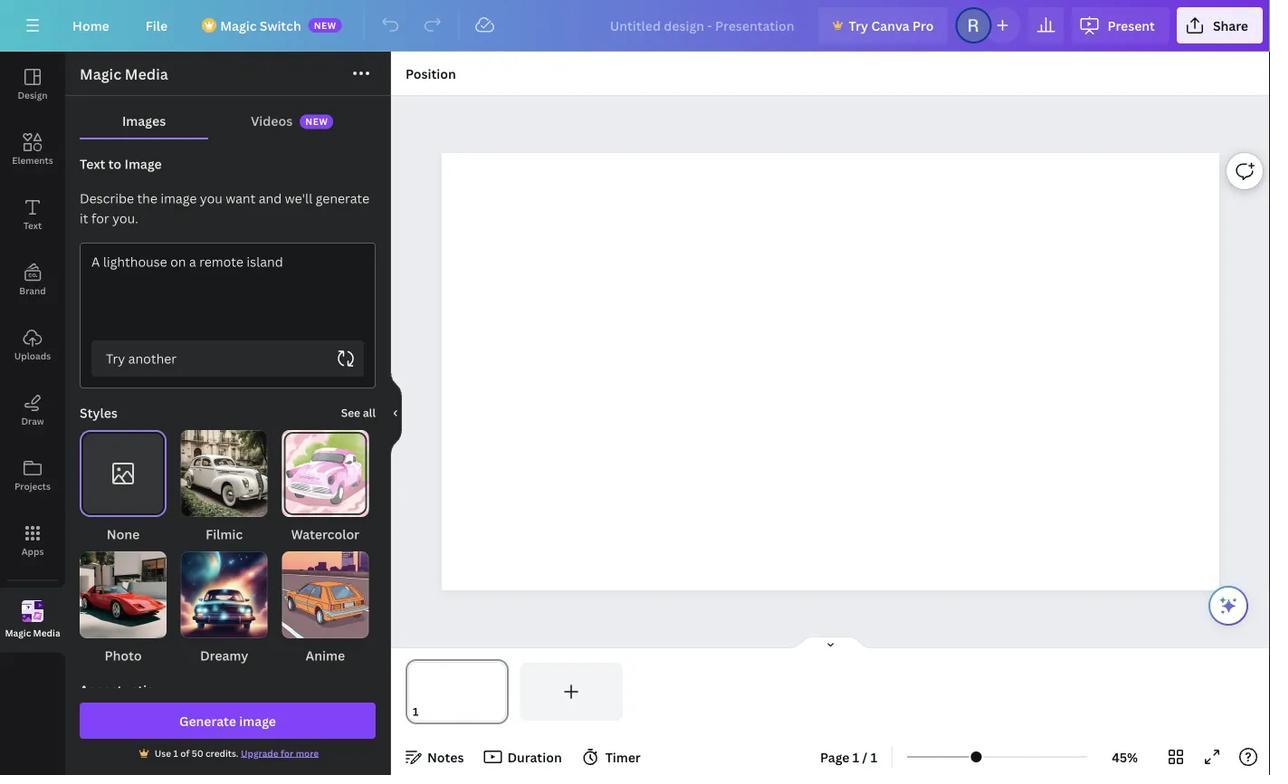 Task type: locate. For each thing, give the bounding box(es) containing it.
0 horizontal spatial magic media
[[5, 627, 60, 639]]

dreamy
[[200, 647, 248, 664]]

1 left /
[[853, 748, 859, 766]]

1 horizontal spatial magic
[[80, 64, 121, 84]]

file button
[[131, 7, 182, 43]]

magic media
[[80, 64, 168, 84], [5, 627, 60, 639]]

0 horizontal spatial for
[[91, 210, 109, 227]]

media up images button in the left of the page
[[125, 64, 168, 84]]

side panel tab list
[[0, 52, 65, 653]]

notes button
[[398, 742, 471, 771]]

for right it
[[91, 210, 109, 227]]

magic media down the "apps"
[[5, 627, 60, 639]]

hide pages image
[[787, 636, 874, 650]]

0 horizontal spatial text
[[23, 219, 42, 231]]

0 vertical spatial text
[[80, 155, 105, 172]]

use
[[155, 747, 171, 759]]

1 left of
[[173, 747, 178, 759]]

1 vertical spatial text
[[23, 219, 42, 231]]

media inside button
[[33, 627, 60, 639]]

try left the canva
[[849, 17, 868, 34]]

0 horizontal spatial media
[[33, 627, 60, 639]]

upgrade for more link
[[241, 747, 319, 759]]

0 vertical spatial media
[[125, 64, 168, 84]]

text to image
[[80, 155, 162, 172]]

1 horizontal spatial try
[[849, 17, 868, 34]]

for left more
[[281, 747, 294, 759]]

image up upgrade
[[239, 712, 276, 729]]

describe the image you want and we'll generate it for you.
[[80, 190, 370, 227]]

photo group
[[80, 551, 167, 665]]

hide image
[[390, 370, 402, 457]]

1 vertical spatial media
[[33, 627, 60, 639]]

0 vertical spatial magic media
[[80, 64, 168, 84]]

describe
[[80, 190, 134, 207]]

image
[[161, 190, 197, 207], [239, 712, 276, 729]]

0 horizontal spatial 1
[[173, 747, 178, 759]]

use 1 of 50 credits. upgrade for more
[[155, 747, 319, 759]]

filmic group
[[181, 430, 268, 544]]

image inside button
[[239, 712, 276, 729]]

generate
[[179, 712, 236, 729]]

magic left the switch
[[220, 17, 257, 34]]

elements button
[[0, 117, 65, 182]]

new
[[314, 19, 337, 31], [305, 116, 328, 128]]

timer
[[605, 748, 641, 766]]

canva
[[871, 17, 910, 34]]

draw button
[[0, 378, 65, 443]]

magic switch
[[220, 17, 301, 34]]

text inside 'button'
[[23, 219, 42, 231]]

0 vertical spatial image
[[161, 190, 197, 207]]

try inside main menu bar
[[849, 17, 868, 34]]

0 vertical spatial for
[[91, 210, 109, 227]]

brand
[[19, 284, 46, 297]]

0 horizontal spatial image
[[161, 190, 197, 207]]

timer button
[[576, 742, 648, 771]]

we'll
[[285, 190, 313, 207]]

2 horizontal spatial magic
[[220, 17, 257, 34]]

filmic
[[206, 526, 243, 543]]

none group
[[80, 430, 167, 544]]

aspect ratio
[[80, 681, 155, 699]]

0 vertical spatial new
[[314, 19, 337, 31]]

anime
[[306, 647, 345, 664]]

1 horizontal spatial 1
[[853, 748, 859, 766]]

share
[[1213, 17, 1249, 34]]

try for try canva pro
[[849, 17, 868, 34]]

1 horizontal spatial for
[[281, 747, 294, 759]]

photo
[[105, 647, 142, 664]]

magic down the "apps"
[[5, 627, 31, 639]]

projects
[[14, 480, 51, 492]]

design button
[[0, 52, 65, 117]]

1
[[173, 747, 178, 759], [853, 748, 859, 766], [871, 748, 877, 766]]

1 horizontal spatial image
[[239, 712, 276, 729]]

brand button
[[0, 247, 65, 312]]

2 vertical spatial magic
[[5, 627, 31, 639]]

all
[[363, 405, 376, 420]]

1 vertical spatial for
[[281, 747, 294, 759]]

magic inside button
[[5, 627, 31, 639]]

another
[[128, 350, 177, 367]]

2 horizontal spatial 1
[[871, 748, 877, 766]]

elements
[[12, 154, 53, 166]]

image right the on the left top
[[161, 190, 197, 207]]

1 horizontal spatial magic media
[[80, 64, 168, 84]]

for
[[91, 210, 109, 227], [281, 747, 294, 759]]

text for text to image
[[80, 155, 105, 172]]

media left photo group on the bottom of the page
[[33, 627, 60, 639]]

new right the switch
[[314, 19, 337, 31]]

magic inside main menu bar
[[220, 17, 257, 34]]

text
[[80, 155, 105, 172], [23, 219, 42, 231]]

media
[[125, 64, 168, 84], [33, 627, 60, 639]]

it
[[80, 210, 88, 227]]

try
[[849, 17, 868, 34], [106, 350, 125, 367]]

switch
[[260, 17, 301, 34]]

styles
[[80, 404, 118, 421]]

1 right /
[[871, 748, 877, 766]]

the
[[137, 190, 157, 207]]

text left to
[[80, 155, 105, 172]]

0 vertical spatial try
[[849, 17, 868, 34]]

anime group
[[282, 551, 369, 665]]

draw
[[21, 415, 44, 427]]

magic media up "images" on the left of page
[[80, 64, 168, 84]]

1 vertical spatial try
[[106, 350, 125, 367]]

magic
[[220, 17, 257, 34], [80, 64, 121, 84], [5, 627, 31, 639]]

ratio
[[126, 681, 155, 699]]

50
[[192, 747, 203, 759]]

present button
[[1072, 7, 1170, 43]]

file
[[146, 17, 168, 34]]

want
[[226, 190, 256, 207]]

1 horizontal spatial text
[[80, 155, 105, 172]]

1 vertical spatial image
[[239, 712, 276, 729]]

design
[[18, 89, 48, 101]]

page
[[820, 748, 850, 766]]

magic media inside magic media button
[[5, 627, 60, 639]]

magic down 'home' link
[[80, 64, 121, 84]]

new right "videos"
[[305, 116, 328, 128]]

text left it
[[23, 219, 42, 231]]

canva assistant image
[[1218, 595, 1240, 617]]

try left another
[[106, 350, 125, 367]]

0 vertical spatial magic
[[220, 17, 257, 34]]

0 horizontal spatial magic
[[5, 627, 31, 639]]

videos
[[251, 112, 293, 129]]

1 vertical spatial magic media
[[5, 627, 60, 639]]

share button
[[1177, 7, 1263, 43]]

0 horizontal spatial try
[[106, 350, 125, 367]]



Task type: vqa. For each thing, say whether or not it's contained in the screenshot.
the top Text
yes



Task type: describe. For each thing, give the bounding box(es) containing it.
credits.
[[206, 747, 239, 759]]

to
[[108, 155, 121, 172]]

try another
[[106, 350, 177, 367]]

45%
[[1112, 748, 1138, 766]]

upgrade
[[241, 747, 279, 759]]

duration
[[507, 748, 562, 766]]

apps button
[[0, 508, 65, 573]]

watercolor group
[[282, 430, 369, 544]]

45% button
[[1096, 742, 1154, 771]]

main menu bar
[[0, 0, 1270, 52]]

generate image
[[179, 712, 276, 729]]

try for try another
[[106, 350, 125, 367]]

1 vertical spatial new
[[305, 116, 328, 128]]

notes
[[427, 748, 464, 766]]

text button
[[0, 182, 65, 247]]

1 horizontal spatial media
[[125, 64, 168, 84]]

/
[[863, 748, 868, 766]]

Design title text field
[[595, 7, 811, 43]]

projects button
[[0, 443, 65, 508]]

position
[[406, 65, 456, 82]]

dreamy group
[[181, 551, 268, 665]]

magic media button
[[0, 588, 65, 653]]

for inside describe the image you want and we'll generate it for you.
[[91, 210, 109, 227]]

Describe the image you want and we'll generate it for you. text field
[[81, 244, 375, 340]]

you.
[[112, 210, 138, 227]]

uploads
[[14, 349, 51, 362]]

more
[[296, 747, 319, 759]]

duration button
[[478, 742, 569, 771]]

position button
[[398, 59, 463, 88]]

image inside describe the image you want and we'll generate it for you.
[[161, 190, 197, 207]]

generate
[[316, 190, 370, 207]]

page 1 / 1
[[820, 748, 877, 766]]

image
[[124, 155, 162, 172]]

aspect
[[80, 681, 123, 699]]

and
[[259, 190, 282, 207]]

home link
[[58, 7, 124, 43]]

you
[[200, 190, 223, 207]]

present
[[1108, 17, 1155, 34]]

text for text
[[23, 219, 42, 231]]

pro
[[913, 17, 934, 34]]

watercolor
[[291, 526, 360, 543]]

Page title text field
[[426, 703, 434, 721]]

uploads button
[[0, 312, 65, 378]]

home
[[72, 17, 109, 34]]

1 for /
[[853, 748, 859, 766]]

images
[[122, 112, 166, 129]]

see
[[341, 405, 360, 420]]

new inside main menu bar
[[314, 19, 337, 31]]

of
[[180, 747, 189, 759]]

apps
[[21, 545, 44, 557]]

generate image button
[[80, 703, 376, 739]]

try canva pro button
[[818, 7, 948, 43]]

page 1 image
[[406, 663, 509, 721]]

1 vertical spatial magic
[[80, 64, 121, 84]]

see all button
[[341, 404, 376, 422]]

images button
[[80, 103, 208, 138]]

none
[[107, 526, 140, 543]]

try canva pro
[[849, 17, 934, 34]]

1 for of
[[173, 747, 178, 759]]

try another button
[[91, 340, 364, 377]]

see all
[[341, 405, 376, 420]]



